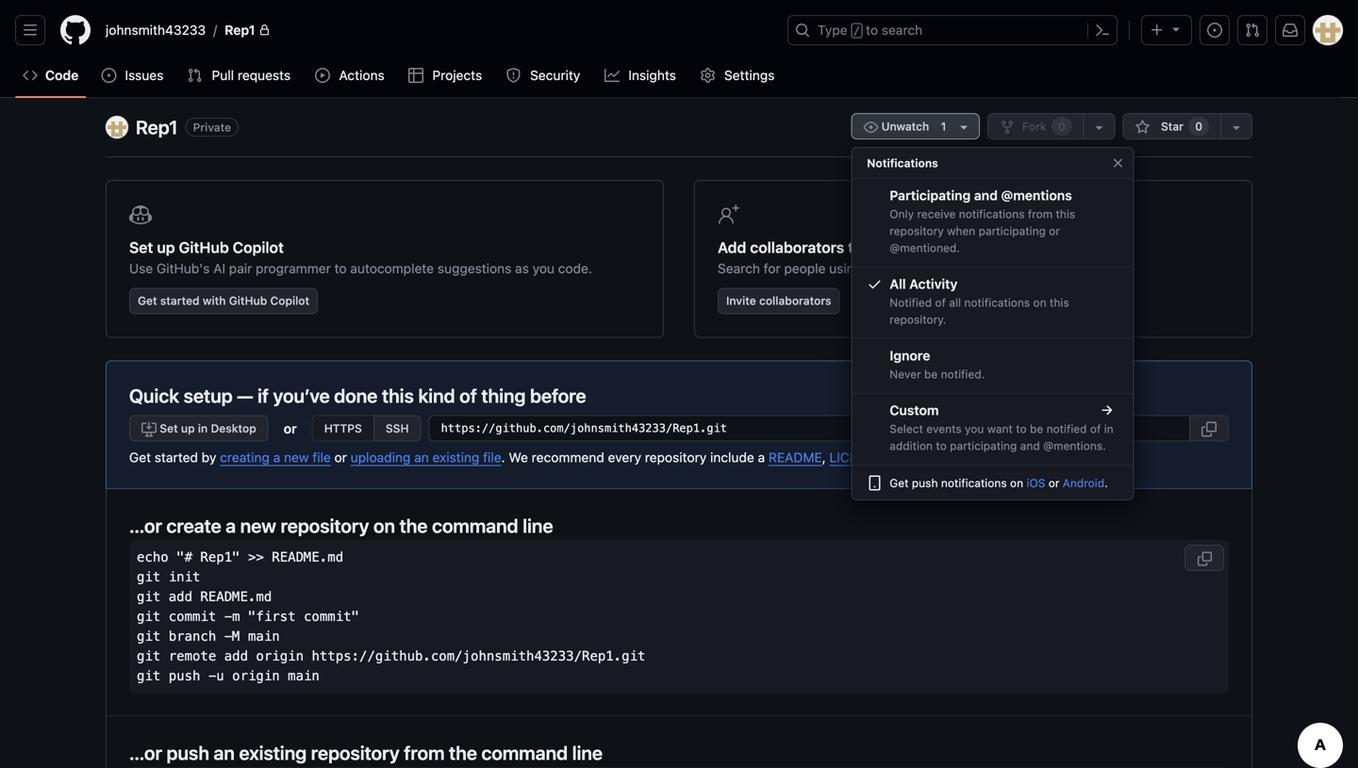 Task type: describe. For each thing, give the bounding box(es) containing it.
insights
[[629, 67, 676, 83]]

fork
[[1022, 120, 1047, 133]]

up for in
[[181, 422, 195, 435]]

2 vertical spatial -
[[208, 669, 216, 684]]

/ for johnsmith43233
[[213, 22, 217, 38]]

2 horizontal spatial a
[[758, 450, 765, 465]]

username
[[943, 261, 1004, 276]]

triangle down image
[[1169, 21, 1184, 36]]

insights link
[[597, 61, 685, 90]]

1 , from the left
[[822, 450, 826, 465]]

repository for add collaborators to this repository search for people using their github username or email address.
[[897, 239, 970, 257]]

close menu image
[[1110, 156, 1126, 171]]

github inside set up github copilot use github's ai pair programmer to autocomplete suggestions as you code.
[[179, 239, 229, 257]]

when
[[947, 224, 976, 238]]

get started with github copilot link
[[129, 288, 318, 315]]

actions link
[[308, 61, 393, 90]]

.gitignore link
[[917, 450, 974, 465]]

0 horizontal spatial .
[[501, 450, 505, 465]]

creating
[[220, 450, 270, 465]]

to right want at right bottom
[[1016, 423, 1027, 436]]

issues link
[[94, 61, 172, 90]]

@mentions.
[[1043, 440, 1106, 453]]

events
[[926, 423, 962, 436]]

0 vertical spatial readme.md
[[272, 550, 343, 565]]

programmer
[[256, 261, 331, 276]]

2 vertical spatial notifications
[[941, 477, 1007, 490]]

0 horizontal spatial from
[[404, 742, 445, 764]]

notified
[[890, 296, 932, 309]]

readme
[[769, 450, 822, 465]]

invite
[[726, 294, 756, 307]]

1 horizontal spatial existing
[[433, 450, 480, 465]]

plus image
[[1150, 23, 1165, 38]]

1 git from the top
[[137, 570, 161, 585]]

star 0
[[1158, 120, 1203, 133]]

for
[[764, 261, 781, 276]]

include
[[710, 450, 754, 465]]

license link
[[830, 450, 883, 465]]

remote
[[169, 649, 216, 665]]

receive
[[917, 208, 956, 221]]

custom
[[890, 403, 939, 418]]

want
[[987, 423, 1013, 436]]

kind
[[418, 385, 455, 407]]

notified
[[1047, 423, 1087, 436]]

code.
[[558, 261, 592, 276]]

type
[[818, 22, 848, 38]]

…or create a new repository on the command line
[[129, 515, 553, 537]]

2 , from the left
[[883, 450, 887, 465]]

issue opened image
[[101, 68, 116, 83]]

collaborators for invite
[[759, 294, 831, 307]]

this inside 'all activity notified of all notifications on this repository.'
[[1050, 296, 1069, 309]]

setup
[[184, 385, 233, 407]]

quick
[[129, 385, 179, 407]]

pair
[[229, 261, 252, 276]]

collaborators for add
[[750, 239, 845, 257]]

ios link
[[1027, 477, 1045, 490]]

2 git from the top
[[137, 590, 161, 605]]

commit"
[[304, 609, 359, 625]]

or inside add collaborators to this repository search for people using their github username or email address.
[[1007, 261, 1020, 276]]

set for github
[[129, 239, 153, 257]]

0 horizontal spatial add
[[169, 590, 192, 605]]

repo forked image
[[1000, 120, 1015, 135]]

unwatch
[[878, 120, 932, 133]]

1 vertical spatial rep1 link
[[136, 116, 178, 138]]

1 horizontal spatial an
[[414, 450, 429, 465]]

on inside 'all activity notified of all notifications on this repository.'
[[1033, 296, 1047, 309]]

requests
[[238, 67, 291, 83]]

0 horizontal spatial an
[[214, 742, 235, 764]]

m
[[232, 609, 240, 625]]

invite collaborators link
[[718, 288, 840, 315]]

addition
[[890, 440, 933, 453]]

1 horizontal spatial rep1
[[225, 22, 255, 38]]

settings link
[[693, 61, 784, 90]]

to inside add collaborators to this repository search for people using their github username or email address.
[[848, 239, 863, 257]]

git pull request image
[[187, 68, 202, 83]]

0 for star 0
[[1195, 120, 1203, 133]]

thing
[[481, 385, 526, 407]]

get started with github copilot
[[138, 294, 309, 307]]

0 horizontal spatial existing
[[239, 742, 307, 764]]

or right "ios" link
[[1049, 477, 1060, 490]]

line for …or push an existing repository from the command line
[[572, 742, 603, 764]]

push inside echo "# rep1" >> readme.md git init git add readme.md git commit -m "first commit" git branch -m main git remote add origin https://github.com/johnsmith43233/rep1.git git push -u origin main
[[169, 669, 200, 684]]

1 horizontal spatial new
[[284, 450, 309, 465]]

2 horizontal spatial .
[[1105, 477, 1108, 490]]

type / to search
[[818, 22, 923, 38]]

johnsmith43233 link
[[98, 15, 213, 45]]

started for by
[[155, 450, 198, 465]]

by
[[202, 450, 216, 465]]

homepage image
[[60, 15, 91, 45]]

from inside participating and @mentions only receive notifications from this repository when participating or @mentioned.
[[1028, 208, 1053, 221]]

0 horizontal spatial and
[[890, 450, 913, 465]]

…or for …or push an existing repository from the command line
[[129, 742, 162, 764]]

copilot image
[[129, 204, 152, 226]]

get for get push notifications on ios or android .
[[890, 477, 909, 490]]

security
[[530, 67, 580, 83]]

if
[[258, 385, 269, 407]]

participating
[[890, 188, 971, 203]]

set up github copilot use github's ai pair programmer to autocomplete suggestions as you code.
[[129, 239, 592, 276]]

0 for fork 0
[[1058, 120, 1066, 133]]

all
[[949, 296, 961, 309]]

as
[[515, 261, 529, 276]]

https://github.com/johnsmith43233/rep1.git
[[312, 649, 646, 665]]

ignore
[[890, 348, 930, 364]]

uploading an existing file link
[[351, 450, 501, 465]]

command for …or create a new repository on the command line
[[432, 515, 518, 537]]

code
[[45, 67, 79, 83]]

commit
[[169, 609, 216, 625]]

readme link
[[769, 450, 822, 465]]

set for in
[[160, 422, 178, 435]]

be inside the ignore never be notified.
[[924, 368, 938, 381]]

with
[[203, 294, 226, 307]]

repository inside participating and @mentions only receive notifications from this repository when participating or @mentioned.
[[890, 224, 944, 238]]

and inside select events you want to be notified of in addition to participating and @mentions.
[[1020, 440, 1040, 453]]

https
[[324, 422, 362, 435]]

add collaborators to this repository search for people using their github username or email address.
[[718, 239, 1111, 276]]

started for with
[[160, 294, 200, 307]]

ios
[[1027, 477, 1045, 490]]

to down the events
[[936, 440, 947, 453]]

ignore never be notified.
[[890, 348, 985, 381]]

actions
[[339, 67, 385, 83]]

repository for …or create a new repository on the command line
[[281, 515, 369, 537]]

branch
[[169, 629, 216, 645]]

m
[[232, 629, 240, 645]]

/ for type
[[853, 25, 860, 38]]

1 horizontal spatial add
[[224, 649, 248, 665]]

0 vertical spatial origin
[[256, 649, 304, 665]]

you inside select events you want to be notified of in addition to participating and @mentions.
[[965, 423, 984, 436]]

ssh
[[386, 422, 409, 435]]

activity
[[909, 276, 958, 292]]

1 horizontal spatial .
[[974, 450, 978, 465]]

u
[[216, 669, 224, 684]]

1 vertical spatial of
[[460, 385, 477, 407]]

their
[[866, 261, 893, 276]]

init
[[169, 570, 200, 585]]

0 horizontal spatial a
[[226, 515, 236, 537]]

issue opened image
[[1207, 23, 1222, 38]]

license
[[830, 450, 883, 465]]

repository for …or push an existing repository from the command line
[[311, 742, 400, 764]]

arrow right image
[[1099, 403, 1114, 418]]

code link
[[15, 61, 86, 90]]

participating and @mentions only receive notifications from this repository when participating or @mentioned.
[[890, 188, 1075, 255]]

5 git from the top
[[137, 649, 161, 665]]

github inside add collaborators to this repository search for people using their github username or email address.
[[897, 261, 940, 276]]



Task type: vqa. For each thing, say whether or not it's contained in the screenshot.
organization icon
no



Task type: locate. For each thing, give the bounding box(es) containing it.
2 file from the left
[[483, 450, 501, 465]]

push
[[912, 477, 938, 490], [169, 669, 200, 684], [166, 742, 209, 764]]

private
[[193, 121, 231, 134]]

participating down @mentions
[[979, 224, 1046, 238]]

be right never
[[924, 368, 938, 381]]

1 vertical spatial the
[[449, 742, 477, 764]]

and up "ios" link
[[1020, 440, 1040, 453]]

of inside select events you want to be notified of in addition to participating and @mentions.
[[1090, 423, 1101, 436]]

1 horizontal spatial rep1 link
[[217, 15, 278, 45]]

/ up pull
[[213, 22, 217, 38]]

android
[[1063, 477, 1105, 490]]

6 git from the top
[[137, 669, 161, 684]]

you inside set up github copilot use github's ai pair programmer to autocomplete suggestions as you code.
[[533, 261, 555, 276]]

. left we
[[501, 450, 505, 465]]

this
[[1056, 208, 1075, 221], [866, 239, 893, 257], [1050, 296, 1069, 309], [382, 385, 414, 407]]

pull requests
[[212, 67, 291, 83]]

1
[[941, 120, 946, 133]]

2 horizontal spatial of
[[1090, 423, 1101, 436]]

notifications for and
[[959, 208, 1025, 221]]

main down ""first" on the bottom
[[248, 629, 280, 645]]

ssh button
[[373, 415, 421, 442]]

be inside select events you want to be notified of in addition to participating and @mentions.
[[1030, 423, 1043, 436]]

1 horizontal spatial the
[[449, 742, 477, 764]]

/ inside type / to search
[[853, 25, 860, 38]]

@mentions
[[1001, 188, 1072, 203]]

this down email
[[1050, 296, 1069, 309]]

get down desktop download image
[[129, 450, 151, 465]]

started
[[160, 294, 200, 307], [155, 450, 198, 465]]

list containing johnsmith43233 /
[[98, 15, 776, 45]]

1 0 from the left
[[1058, 120, 1066, 133]]

origin down ""first" on the bottom
[[256, 649, 304, 665]]

0 vertical spatial add
[[169, 590, 192, 605]]

notifications inside participating and @mentions only receive notifications from this repository when participating or @mentioned.
[[959, 208, 1025, 221]]

.gitignore
[[917, 450, 974, 465]]

notified.
[[941, 368, 985, 381]]

1 vertical spatial up
[[181, 422, 195, 435]]

- down "remote"
[[208, 669, 216, 684]]

ai
[[213, 261, 226, 276]]

star image
[[1135, 120, 1150, 135]]

collaborators up people
[[750, 239, 845, 257]]

0 vertical spatial set
[[129, 239, 153, 257]]

or left email
[[1007, 261, 1020, 276]]

echo
[[137, 550, 169, 565]]

git pull request image
[[1245, 23, 1260, 38]]

add
[[718, 239, 746, 257]]

1 vertical spatial readme.md
[[200, 590, 272, 605]]

2 vertical spatial github
[[229, 294, 267, 307]]

set right desktop download image
[[160, 422, 178, 435]]

command for …or push an existing repository from the command line
[[482, 742, 568, 764]]

notifications for activity
[[964, 296, 1030, 309]]

an
[[414, 450, 429, 465], [214, 742, 235, 764]]

1 vertical spatial rep1
[[136, 116, 178, 138]]

email
[[1023, 261, 1055, 276]]

0 vertical spatial notifications
[[959, 208, 1025, 221]]

use
[[129, 261, 153, 276]]

on down "uploading"
[[374, 515, 395, 537]]

0 vertical spatial participating
[[979, 224, 1046, 238]]

get for get started by creating a new file or uploading an existing file .                we recommend every repository include a readme , license ,               and .gitignore .
[[129, 450, 151, 465]]

- down m
[[224, 629, 232, 645]]

an down u
[[214, 742, 235, 764]]

copilot inside set up github copilot use github's ai pair programmer to autocomplete suggestions as you code.
[[233, 239, 284, 257]]

0 vertical spatial you
[[533, 261, 555, 276]]

copy to clipboard image
[[1202, 422, 1217, 437], [1197, 552, 1212, 567]]

1 vertical spatial add
[[224, 649, 248, 665]]

and down select
[[890, 450, 913, 465]]

graph image
[[604, 68, 620, 83]]

0 vertical spatial line
[[523, 515, 553, 537]]

1 vertical spatial copy to clipboard image
[[1197, 552, 1212, 567]]

1 horizontal spatial be
[[1030, 423, 1043, 436]]

1 vertical spatial be
[[1030, 423, 1043, 436]]

in inside select events you want to be notified of in addition to participating and @mentions.
[[1104, 423, 1114, 436]]

collaborators inside add collaborators to this repository search for people using their github username or email address.
[[750, 239, 845, 257]]

collaborators down people
[[759, 294, 831, 307]]

of right kind
[[460, 385, 477, 407]]

an down the ssh button
[[414, 450, 429, 465]]

github up ai
[[179, 239, 229, 257]]

0 vertical spatial push
[[912, 477, 938, 490]]

github's
[[157, 261, 210, 276]]

select
[[890, 423, 923, 436]]

—
[[237, 385, 253, 407]]

main down commit"
[[288, 669, 320, 684]]

readme.md down …or create a new repository on the command line
[[272, 550, 343, 565]]

a
[[273, 450, 280, 465], [758, 450, 765, 465], [226, 515, 236, 537]]

set
[[129, 239, 153, 257], [160, 422, 178, 435]]

0 horizontal spatial main
[[248, 629, 280, 645]]

line
[[523, 515, 553, 537], [572, 742, 603, 764]]

using
[[829, 261, 862, 276]]

0 vertical spatial of
[[935, 296, 946, 309]]

fork 0
[[1022, 120, 1066, 133]]

0 vertical spatial be
[[924, 368, 938, 381]]

1 horizontal spatial and
[[974, 188, 998, 203]]

"first
[[248, 609, 296, 625]]

, left license
[[822, 450, 826, 465]]

this inside participating and @mentions only receive notifications from this repository when participating or @mentioned.
[[1056, 208, 1075, 221]]

or down https button
[[334, 450, 347, 465]]

1 horizontal spatial 0
[[1195, 120, 1203, 133]]

started left by
[[155, 450, 198, 465]]

get right device mobile icon
[[890, 477, 909, 490]]

0 vertical spatial main
[[248, 629, 280, 645]]

desktop download image
[[141, 422, 157, 437]]

notifications down .gitignore link
[[941, 477, 1007, 490]]

command palette image
[[1095, 23, 1110, 38]]

1 vertical spatial collaborators
[[759, 294, 831, 307]]

of inside 'all activity notified of all notifications on this repository.'
[[935, 296, 946, 309]]

notifications up when
[[959, 208, 1025, 221]]

1 vertical spatial participating
[[950, 440, 1017, 453]]

0 right the fork
[[1058, 120, 1066, 133]]

1 vertical spatial existing
[[239, 742, 307, 764]]

2 vertical spatial get
[[890, 477, 909, 490]]

a right include
[[758, 450, 765, 465]]

notifications
[[867, 157, 938, 170]]

rep1 link right owner avatar
[[136, 116, 178, 138]]

0 vertical spatial started
[[160, 294, 200, 307]]

of down arrow right icon
[[1090, 423, 1101, 436]]

or up creating a new file link
[[284, 421, 297, 436]]

up up github's
[[157, 239, 175, 257]]

0 horizontal spatial in
[[198, 422, 208, 435]]

creating a new file link
[[220, 450, 331, 465]]

be left notified
[[1030, 423, 1043, 436]]

…or for …or create a new repository on the command line
[[129, 515, 162, 537]]

this inside add collaborators to this repository search for people using their github username or email address.
[[866, 239, 893, 257]]

in down arrow right icon
[[1104, 423, 1114, 436]]

play image
[[315, 68, 330, 83]]

1 vertical spatial from
[[404, 742, 445, 764]]

you right as
[[533, 261, 555, 276]]

2 horizontal spatial on
[[1033, 296, 1047, 309]]

Clone URL text field
[[429, 415, 1190, 442]]

gear image
[[700, 68, 715, 83]]

2 horizontal spatial and
[[1020, 440, 1040, 453]]

and inside participating and @mentions only receive notifications from this repository when participating or @mentioned.
[[974, 188, 998, 203]]

the for from
[[449, 742, 477, 764]]

notifications inside 'all activity notified of all notifications on this repository.'
[[964, 296, 1030, 309]]

get inside "get started with github copilot" 'link'
[[138, 294, 157, 307]]

file down https button
[[313, 450, 331, 465]]

projects link
[[401, 61, 491, 90]]

1 vertical spatial copilot
[[270, 294, 309, 307]]

repository inside add collaborators to this repository search for people using their github username or email address.
[[897, 239, 970, 257]]

set inside set up github copilot use github's ai pair programmer to autocomplete suggestions as you code.
[[129, 239, 153, 257]]

up down 'setup'
[[181, 422, 195, 435]]

0 vertical spatial rep1
[[225, 22, 255, 38]]

0 vertical spatial copy to clipboard image
[[1202, 422, 1217, 437]]

github
[[179, 239, 229, 257], [897, 261, 940, 276], [229, 294, 267, 307]]

github down @mentioned.
[[897, 261, 940, 276]]

or down @mentions
[[1049, 224, 1060, 238]]

…or
[[129, 515, 162, 537], [129, 742, 162, 764]]

new right creating
[[284, 450, 309, 465]]

2 …or from the top
[[129, 742, 162, 764]]

1 vertical spatial -
[[224, 629, 232, 645]]

rep1"
[[200, 550, 240, 565]]

0 vertical spatial existing
[[433, 450, 480, 465]]

git
[[137, 570, 161, 585], [137, 590, 161, 605], [137, 609, 161, 625], [137, 629, 161, 645], [137, 649, 161, 665], [137, 669, 161, 684]]

add down init
[[169, 590, 192, 605]]

origin right u
[[232, 669, 280, 684]]

0 vertical spatial from
[[1028, 208, 1053, 221]]

1 vertical spatial line
[[572, 742, 603, 764]]

0 vertical spatial new
[[284, 450, 309, 465]]

1 vertical spatial origin
[[232, 669, 280, 684]]

0 vertical spatial an
[[414, 450, 429, 465]]

/ right type
[[853, 25, 860, 38]]

0 horizontal spatial line
[[523, 515, 553, 537]]

, left addition
[[883, 450, 887, 465]]

1 file from the left
[[313, 450, 331, 465]]

only
[[890, 208, 914, 221]]

participating inside participating and @mentions only receive notifications from this repository when participating or @mentioned.
[[979, 224, 1046, 238]]

1 vertical spatial notifications
[[964, 296, 1030, 309]]

1 vertical spatial get
[[129, 450, 151, 465]]

rep1 left lock image
[[225, 22, 255, 38]]

started inside 'link'
[[160, 294, 200, 307]]

lock image
[[259, 25, 270, 36]]

0 vertical spatial -
[[224, 609, 232, 625]]

…or push an existing repository from the command line
[[129, 742, 603, 764]]

1 …or from the top
[[129, 515, 162, 537]]

on left ios
[[1010, 477, 1024, 490]]

rep1
[[225, 22, 255, 38], [136, 116, 178, 138]]

get
[[138, 294, 157, 307], [129, 450, 151, 465], [890, 477, 909, 490]]

0 horizontal spatial on
[[374, 515, 395, 537]]

started down github's
[[160, 294, 200, 307]]

1 vertical spatial set
[[160, 422, 178, 435]]

1 horizontal spatial you
[[965, 423, 984, 436]]

set up in desktop link
[[129, 415, 269, 442]]

list
[[98, 15, 776, 45]]

menu
[[851, 140, 1134, 516]]

1 horizontal spatial line
[[572, 742, 603, 764]]

quick setup — if you've done this kind of thing before
[[129, 385, 586, 407]]

recommend
[[532, 450, 604, 465]]

2 vertical spatial push
[[166, 742, 209, 764]]

>>
[[248, 550, 264, 565]]

set up in desktop
[[157, 422, 256, 435]]

add down "m"
[[224, 649, 248, 665]]

- up "m"
[[224, 609, 232, 625]]

collaborators
[[750, 239, 845, 257], [759, 294, 831, 307]]

to left search on the right top of page
[[866, 22, 878, 38]]

get inside menu
[[890, 477, 909, 490]]

security link
[[499, 61, 589, 90]]

1 vertical spatial an
[[214, 742, 235, 764]]

person add image
[[718, 204, 740, 226]]

pull
[[212, 67, 234, 83]]

shield image
[[506, 68, 521, 83]]

notifications down username
[[964, 296, 1030, 309]]

2 vertical spatial on
[[374, 515, 395, 537]]

0 horizontal spatial /
[[213, 22, 217, 38]]

1 vertical spatial new
[[240, 515, 276, 537]]

this up their
[[866, 239, 893, 257]]

0 horizontal spatial set
[[129, 239, 153, 257]]

up inside set up github copilot use github's ai pair programmer to autocomplete suggestions as you code.
[[157, 239, 175, 257]]

table image
[[408, 68, 424, 83]]

1 horizontal spatial /
[[853, 25, 860, 38]]

0 vertical spatial on
[[1033, 296, 1047, 309]]

johnsmith43233
[[106, 22, 206, 38]]

this up "ssh"
[[382, 385, 414, 407]]

github down pair
[[229, 294, 267, 307]]

eye image
[[863, 120, 878, 135]]

all activity notified of all notifications on this repository.
[[890, 276, 1069, 326]]

0 horizontal spatial ,
[[822, 450, 826, 465]]

0 vertical spatial command
[[432, 515, 518, 537]]

new up >>
[[240, 515, 276, 537]]

push for …or
[[166, 742, 209, 764]]

0 vertical spatial …or
[[129, 515, 162, 537]]

-
[[224, 609, 232, 625], [224, 629, 232, 645], [208, 669, 216, 684]]

to inside set up github copilot use github's ai pair programmer to autocomplete suggestions as you code.
[[334, 261, 347, 276]]

in up by
[[198, 422, 208, 435]]

file left we
[[483, 450, 501, 465]]

0 vertical spatial collaborators
[[750, 239, 845, 257]]

search
[[882, 22, 923, 38]]

before
[[530, 385, 586, 407]]

rep1 right owner avatar
[[136, 116, 178, 138]]

on
[[1033, 296, 1047, 309], [1010, 477, 1024, 490], [374, 515, 395, 537]]

this down @mentions
[[1056, 208, 1075, 221]]

copilot up pair
[[233, 239, 284, 257]]

1 horizontal spatial in
[[1104, 423, 1114, 436]]

up for github
[[157, 239, 175, 257]]

participating inside select events you want to be notified of in addition to participating and @mentions.
[[950, 440, 1017, 453]]

0 horizontal spatial the
[[400, 515, 428, 537]]

0 horizontal spatial of
[[460, 385, 477, 407]]

"#
[[177, 550, 192, 565]]

issues
[[125, 67, 164, 83]]

copilot down programmer
[[270, 294, 309, 307]]

a right creating
[[273, 450, 280, 465]]

on down email
[[1033, 296, 1047, 309]]

suggestions
[[438, 261, 512, 276]]

owner avatar image
[[106, 116, 128, 139]]

you left want at right bottom
[[965, 423, 984, 436]]

1 horizontal spatial up
[[181, 422, 195, 435]]

check image
[[867, 277, 882, 292]]

2 0 from the left
[[1195, 120, 1203, 133]]

get for get started with github copilot
[[138, 294, 157, 307]]

autocomplete
[[350, 261, 434, 276]]

address.
[[1059, 261, 1111, 276]]

all
[[890, 276, 906, 292]]

/ inside johnsmith43233 /
[[213, 22, 217, 38]]

github inside 'link'
[[229, 294, 267, 307]]

1 horizontal spatial a
[[273, 450, 280, 465]]

get down the use
[[138, 294, 157, 307]]

https button
[[312, 415, 373, 442]]

collaborators inside "link"
[[759, 294, 831, 307]]

rep1 link up pull requests
[[217, 15, 278, 45]]

1 horizontal spatial ,
[[883, 450, 887, 465]]

. down @mentions.
[[1105, 477, 1108, 490]]

1 vertical spatial command
[[482, 742, 568, 764]]

device mobile image
[[867, 476, 882, 491]]

add this repository to a list image
[[1229, 120, 1244, 135]]

and
[[974, 188, 998, 203], [1020, 440, 1040, 453], [890, 450, 913, 465]]

0
[[1058, 120, 1066, 133], [1195, 120, 1203, 133]]

readme.md up m
[[200, 590, 272, 605]]

see your forks of this repository image
[[1092, 120, 1107, 135]]

.
[[501, 450, 505, 465], [974, 450, 978, 465], [1105, 477, 1108, 490]]

or inside participating and @mentions only receive notifications from this repository when participating or @mentioned.
[[1049, 224, 1060, 238]]

1 vertical spatial …or
[[129, 742, 162, 764]]

push for get
[[912, 477, 938, 490]]

1 vertical spatial main
[[288, 669, 320, 684]]

copilot inside 'link'
[[270, 294, 309, 307]]

the for on
[[400, 515, 428, 537]]

1 vertical spatial push
[[169, 669, 200, 684]]

get started by creating a new file or uploading an existing file .                we recommend every repository include a readme , license ,               and .gitignore .
[[129, 450, 978, 465]]

code image
[[23, 68, 38, 83]]

line for …or create a new repository on the command line
[[523, 515, 553, 537]]

up
[[157, 239, 175, 257], [181, 422, 195, 435]]

0 horizontal spatial new
[[240, 515, 276, 537]]

done
[[334, 385, 378, 407]]

of left all
[[935, 296, 946, 309]]

0 horizontal spatial be
[[924, 368, 938, 381]]

create
[[166, 515, 221, 537]]

to
[[866, 22, 878, 38], [848, 239, 863, 257], [334, 261, 347, 276], [1016, 423, 1027, 436], [936, 440, 947, 453]]

to right programmer
[[334, 261, 347, 276]]

a up "rep1""
[[226, 515, 236, 537]]

1 horizontal spatial set
[[160, 422, 178, 435]]

. up get push notifications on ios or android .
[[974, 450, 978, 465]]

participating down want at right bottom
[[950, 440, 1017, 453]]

0 users starred this repository element
[[1189, 117, 1209, 136]]

3 git from the top
[[137, 609, 161, 625]]

in inside 'set up in desktop' link
[[198, 422, 208, 435]]

4 git from the top
[[137, 629, 161, 645]]

1 vertical spatial on
[[1010, 477, 1024, 490]]

pull requests link
[[180, 61, 300, 90]]

set up the use
[[129, 239, 153, 257]]

notifications image
[[1283, 23, 1298, 38]]

1 horizontal spatial on
[[1010, 477, 1024, 490]]

0 right the star
[[1195, 120, 1203, 133]]

and up when
[[974, 188, 998, 203]]

1 horizontal spatial main
[[288, 669, 320, 684]]

every
[[608, 450, 641, 465]]

or
[[1049, 224, 1060, 238], [1007, 261, 1020, 276], [284, 421, 297, 436], [334, 450, 347, 465], [1049, 477, 1060, 490]]

0 horizontal spatial up
[[157, 239, 175, 257]]

origin
[[256, 649, 304, 665], [232, 669, 280, 684]]

1 vertical spatial started
[[155, 450, 198, 465]]

1 vertical spatial you
[[965, 423, 984, 436]]

menu containing participating and @mentions
[[851, 140, 1134, 516]]

0 vertical spatial github
[[179, 239, 229, 257]]

uploading
[[351, 450, 411, 465]]

2 vertical spatial of
[[1090, 423, 1101, 436]]

to up using
[[848, 239, 863, 257]]



